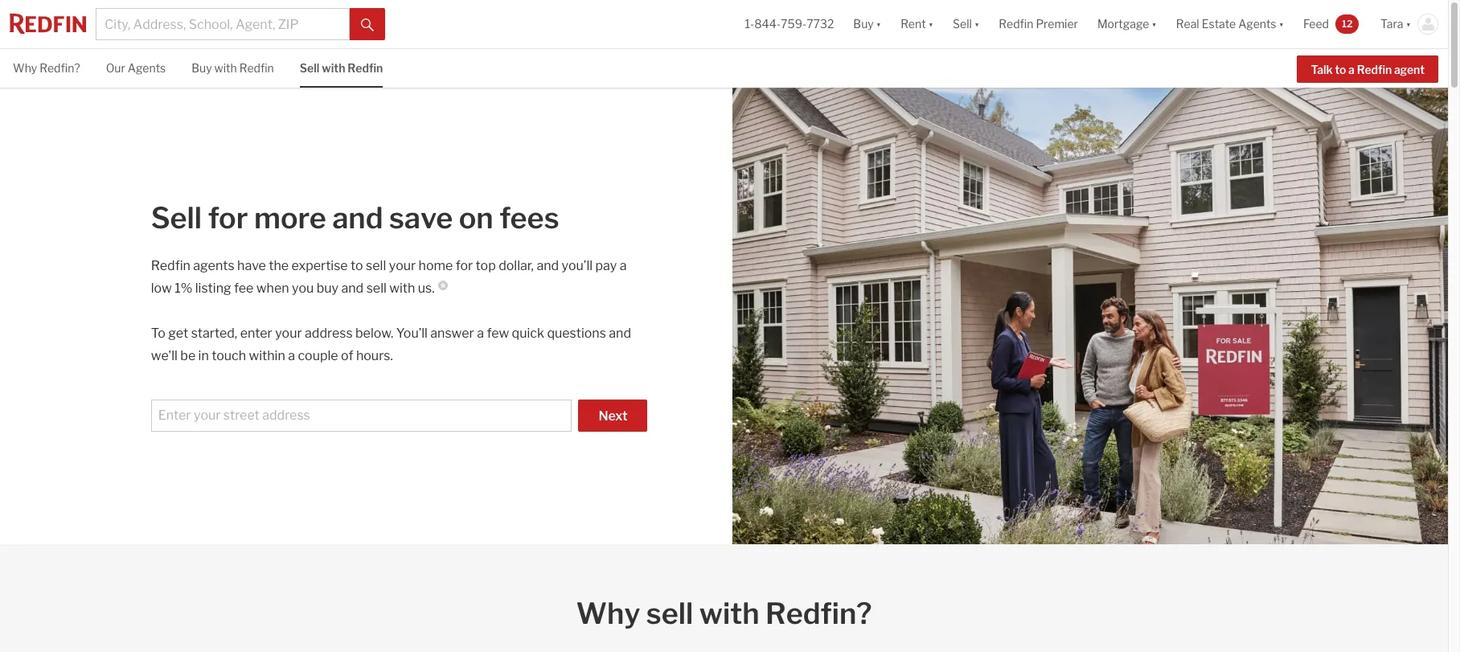 Task type: describe. For each thing, give the bounding box(es) containing it.
your inside 'to get started, enter your address below. you'll answer a few quick questions and we'll be in touch within a couple of hours.'
[[275, 325, 302, 341]]

save
[[389, 200, 453, 235]]

buy ▾ button
[[844, 0, 891, 48]]

▾ for sell ▾
[[974, 17, 980, 31]]

a left few
[[477, 325, 484, 341]]

rent ▾
[[901, 17, 933, 31]]

address
[[305, 325, 353, 341]]

rent ▾ button
[[901, 0, 933, 48]]

2 vertical spatial sell
[[646, 596, 693, 631]]

with inside "redfin agents have the expertise to sell your home for top dollar, and you'll pay a low 1% listing fee when you buy and sell with us."
[[389, 280, 415, 296]]

why for why redfin?
[[13, 61, 37, 75]]

expertise
[[291, 258, 348, 273]]

sell ▾
[[953, 17, 980, 31]]

844-
[[754, 17, 781, 31]]

buy for buy ▾
[[853, 17, 874, 31]]

1-
[[745, 17, 754, 31]]

fee
[[234, 280, 254, 296]]

buy with redfin link
[[192, 49, 274, 86]]

with inside sell with redfin "link"
[[322, 61, 345, 75]]

to inside button
[[1335, 63, 1346, 76]]

next button
[[578, 399, 648, 432]]

and up expertise
[[332, 200, 383, 235]]

pay
[[595, 258, 617, 273]]

and left you'll
[[537, 258, 559, 273]]

our
[[106, 61, 125, 75]]

estate
[[1202, 17, 1236, 31]]

mortgage ▾ button
[[1088, 0, 1166, 48]]

enter
[[240, 325, 272, 341]]

why sell with redfin?
[[576, 596, 872, 631]]

0 vertical spatial sell
[[366, 258, 386, 273]]

▾ for rent ▾
[[928, 17, 933, 31]]

within
[[249, 348, 285, 363]]

of
[[341, 348, 353, 363]]

0 horizontal spatial redfin?
[[40, 61, 80, 75]]

you
[[292, 280, 314, 296]]

talk to a redfin agent button
[[1297, 55, 1438, 83]]

when
[[256, 280, 289, 296]]

low
[[151, 280, 172, 296]]

to inside "redfin agents have the expertise to sell your home for top dollar, and you'll pay a low 1% listing fee when you buy and sell with us."
[[351, 258, 363, 273]]

▾ for tara ▾
[[1406, 17, 1411, 31]]

sell for more and save on fees
[[151, 200, 559, 235]]

12
[[1342, 17, 1353, 30]]

buy
[[317, 280, 339, 296]]

have
[[237, 258, 266, 273]]

▾ for buy ▾
[[876, 17, 881, 31]]

hours.
[[356, 348, 393, 363]]

redfin inside "redfin agents have the expertise to sell your home for top dollar, and you'll pay a low 1% listing fee when you buy and sell with us."
[[151, 258, 190, 273]]

sell ▾ button
[[943, 0, 989, 48]]

in
[[198, 348, 209, 363]]

buy ▾ button
[[853, 0, 881, 48]]

why for why sell with redfin?
[[576, 596, 640, 631]]

1-844-759-7732
[[745, 17, 834, 31]]

you'll
[[562, 258, 593, 273]]

a inside "redfin agents have the expertise to sell your home for top dollar, and you'll pay a low 1% listing fee when you buy and sell with us."
[[620, 258, 627, 273]]

questions
[[547, 325, 606, 341]]

your inside "redfin agents have the expertise to sell your home for top dollar, and you'll pay a low 1% listing fee when you buy and sell with us."
[[389, 258, 416, 273]]

our agents link
[[106, 49, 166, 86]]

agent
[[1394, 63, 1425, 76]]

real estate agents ▾ button
[[1166, 0, 1294, 48]]

Enter your street address search field
[[151, 399, 572, 432]]

touch
[[212, 348, 246, 363]]

premier
[[1036, 17, 1078, 31]]

why redfin?
[[13, 61, 80, 75]]

agents
[[193, 258, 234, 273]]

759-
[[781, 17, 807, 31]]

1 vertical spatial redfin?
[[765, 596, 872, 631]]

0 horizontal spatial for
[[208, 200, 248, 235]]

fees
[[499, 200, 559, 235]]

redfin premier button
[[989, 0, 1088, 48]]

redfin agents have the expertise to sell your home for top dollar, and you'll pay a low 1% listing fee when you buy and sell with us.
[[151, 258, 627, 296]]

we'll
[[151, 348, 178, 363]]

agents inside dropdown button
[[1238, 17, 1276, 31]]

real estate agents ▾
[[1176, 17, 1284, 31]]

get
[[168, 325, 188, 341]]

City, Address, School, Agent, ZIP search field
[[96, 8, 350, 40]]

sell for sell ▾
[[953, 17, 972, 31]]



Task type: locate. For each thing, give the bounding box(es) containing it.
0 horizontal spatial buy
[[192, 61, 212, 75]]

your left 'home'
[[389, 258, 416, 273]]

your up within
[[275, 325, 302, 341]]

and
[[332, 200, 383, 235], [537, 258, 559, 273], [341, 280, 364, 296], [609, 325, 631, 341]]

sell right rent ▾
[[953, 17, 972, 31]]

home
[[419, 258, 453, 273]]

1 vertical spatial to
[[351, 258, 363, 273]]

below.
[[355, 325, 393, 341]]

buy with redfin
[[192, 61, 274, 75]]

sell inside sell ▾ dropdown button
[[953, 17, 972, 31]]

for up agents at the top
[[208, 200, 248, 235]]

us.
[[418, 280, 435, 296]]

disclaimer image
[[438, 280, 447, 290]]

to
[[151, 325, 166, 341]]

1 vertical spatial sell
[[366, 280, 387, 296]]

1 vertical spatial sell
[[300, 61, 320, 75]]

dollar,
[[499, 258, 534, 273]]

buy right 7732
[[853, 17, 874, 31]]

talk to a redfin agent
[[1311, 63, 1425, 76]]

2 horizontal spatial sell
[[953, 17, 972, 31]]

2 ▾ from the left
[[928, 17, 933, 31]]

for left top
[[456, 258, 473, 273]]

agents right estate
[[1238, 17, 1276, 31]]

buy down city, address, school, agent, zip search box at the left top of page
[[192, 61, 212, 75]]

sell with redfin link
[[300, 49, 383, 86]]

for inside "redfin agents have the expertise to sell your home for top dollar, and you'll pay a low 1% listing fee when you buy and sell with us."
[[456, 258, 473, 273]]

sell up agents at the top
[[151, 200, 202, 235]]

2 vertical spatial sell
[[151, 200, 202, 235]]

1 horizontal spatial to
[[1335, 63, 1346, 76]]

1 vertical spatial agents
[[128, 61, 166, 75]]

started,
[[191, 325, 237, 341]]

6 ▾ from the left
[[1406, 17, 1411, 31]]

with inside "buy with redfin" link
[[214, 61, 237, 75]]

0 horizontal spatial agents
[[128, 61, 166, 75]]

1 horizontal spatial why
[[576, 596, 640, 631]]

0 vertical spatial agents
[[1238, 17, 1276, 31]]

to right talk
[[1335, 63, 1346, 76]]

redfin
[[999, 17, 1033, 31], [239, 61, 274, 75], [348, 61, 383, 75], [1357, 63, 1392, 76], [151, 258, 190, 273]]

mortgage ▾
[[1097, 17, 1157, 31]]

▾ for mortgage ▾
[[1152, 17, 1157, 31]]

0 horizontal spatial to
[[351, 258, 363, 273]]

▾ right rent ▾
[[974, 17, 980, 31]]

our agents
[[106, 61, 166, 75]]

agents right our
[[128, 61, 166, 75]]

mortgage
[[1097, 17, 1149, 31]]

0 horizontal spatial why
[[13, 61, 37, 75]]

5 ▾ from the left
[[1279, 17, 1284, 31]]

a inside button
[[1348, 63, 1355, 76]]

why
[[13, 61, 37, 75], [576, 596, 640, 631]]

on
[[459, 200, 493, 235]]

a right talk
[[1348, 63, 1355, 76]]

redfin left the agent
[[1357, 63, 1392, 76]]

you'll
[[396, 325, 428, 341]]

why redfin? link
[[13, 49, 80, 86]]

tara
[[1380, 17, 1403, 31]]

be
[[180, 348, 196, 363]]

top
[[476, 258, 496, 273]]

0 vertical spatial redfin?
[[40, 61, 80, 75]]

answer
[[430, 325, 474, 341]]

a right within
[[288, 348, 295, 363]]

next
[[598, 408, 627, 424]]

0 vertical spatial for
[[208, 200, 248, 235]]

sell ▾ button
[[953, 0, 980, 48]]

▾
[[876, 17, 881, 31], [928, 17, 933, 31], [974, 17, 980, 31], [1152, 17, 1157, 31], [1279, 17, 1284, 31], [1406, 17, 1411, 31]]

buy inside dropdown button
[[853, 17, 874, 31]]

real estate agents ▾ link
[[1176, 0, 1284, 48]]

0 vertical spatial sell
[[953, 17, 972, 31]]

▾ right rent
[[928, 17, 933, 31]]

listing
[[195, 280, 231, 296]]

▾ left feed
[[1279, 17, 1284, 31]]

▾ right mortgage at the top of page
[[1152, 17, 1157, 31]]

mortgage ▾ button
[[1097, 0, 1157, 48]]

0 vertical spatial buy
[[853, 17, 874, 31]]

1 vertical spatial for
[[456, 258, 473, 273]]

your
[[389, 258, 416, 273], [275, 325, 302, 341]]

redfin inside "link"
[[348, 61, 383, 75]]

1 ▾ from the left
[[876, 17, 881, 31]]

1 vertical spatial why
[[576, 596, 640, 631]]

1 horizontal spatial agents
[[1238, 17, 1276, 31]]

1 horizontal spatial redfin?
[[765, 596, 872, 631]]

4 ▾ from the left
[[1152, 17, 1157, 31]]

and right 'questions'
[[609, 325, 631, 341]]

sell
[[953, 17, 972, 31], [300, 61, 320, 75], [151, 200, 202, 235]]

redfin down city, address, school, agent, zip search box at the left top of page
[[239, 61, 274, 75]]

the
[[269, 258, 289, 273]]

sell
[[366, 258, 386, 273], [366, 280, 387, 296], [646, 596, 693, 631]]

0 horizontal spatial your
[[275, 325, 302, 341]]

sell for sell with redfin
[[300, 61, 320, 75]]

redfin inside button
[[999, 17, 1033, 31]]

to right expertise
[[351, 258, 363, 273]]

rent ▾ button
[[891, 0, 943, 48]]

3 ▾ from the left
[[974, 17, 980, 31]]

agents
[[1238, 17, 1276, 31], [128, 61, 166, 75]]

buy
[[853, 17, 874, 31], [192, 61, 212, 75]]

sell for sell for more and save on fees
[[151, 200, 202, 235]]

sell right buy with redfin
[[300, 61, 320, 75]]

an agent with customers in front of a redfin listing sign image
[[733, 88, 1448, 544]]

real
[[1176, 17, 1199, 31]]

redfin up 'low' on the left top
[[151, 258, 190, 273]]

0 horizontal spatial sell
[[151, 200, 202, 235]]

a
[[1348, 63, 1355, 76], [620, 258, 627, 273], [477, 325, 484, 341], [288, 348, 295, 363]]

more
[[254, 200, 326, 235]]

1 vertical spatial buy
[[192, 61, 212, 75]]

sell with redfin
[[300, 61, 383, 75]]

redfin?
[[40, 61, 80, 75], [765, 596, 872, 631]]

1 horizontal spatial sell
[[300, 61, 320, 75]]

buy for buy with redfin
[[192, 61, 212, 75]]

redfin premier
[[999, 17, 1078, 31]]

1%
[[175, 280, 192, 296]]

sell inside sell with redfin "link"
[[300, 61, 320, 75]]

with
[[214, 61, 237, 75], [322, 61, 345, 75], [389, 280, 415, 296], [699, 596, 759, 631]]

a right pay
[[620, 258, 627, 273]]

tara ▾
[[1380, 17, 1411, 31]]

0 vertical spatial why
[[13, 61, 37, 75]]

1 horizontal spatial for
[[456, 258, 473, 273]]

buy ▾
[[853, 17, 881, 31]]

1 horizontal spatial buy
[[853, 17, 874, 31]]

1 vertical spatial your
[[275, 325, 302, 341]]

▾ right "tara"
[[1406, 17, 1411, 31]]

redfin down submit search icon
[[348, 61, 383, 75]]

0 vertical spatial your
[[389, 258, 416, 273]]

1 horizontal spatial your
[[389, 258, 416, 273]]

quick
[[512, 325, 544, 341]]

7732
[[807, 17, 834, 31]]

redfin inside button
[[1357, 63, 1392, 76]]

and right buy
[[341, 280, 364, 296]]

▾ left rent
[[876, 17, 881, 31]]

feed
[[1303, 17, 1329, 31]]

submit search image
[[361, 18, 374, 31]]

1-844-759-7732 link
[[745, 17, 834, 31]]

couple
[[298, 348, 338, 363]]

and inside 'to get started, enter your address below. you'll answer a few quick questions and we'll be in touch within a couple of hours.'
[[609, 325, 631, 341]]

talk
[[1311, 63, 1333, 76]]

redfin left premier
[[999, 17, 1033, 31]]

0 vertical spatial to
[[1335, 63, 1346, 76]]

few
[[487, 325, 509, 341]]

rent
[[901, 17, 926, 31]]

to get started, enter your address below. you'll answer a few quick questions and we'll be in touch within a couple of hours.
[[151, 325, 631, 363]]



Task type: vqa. For each thing, say whether or not it's contained in the screenshot.
Buy associated with Buy with Redfin
yes



